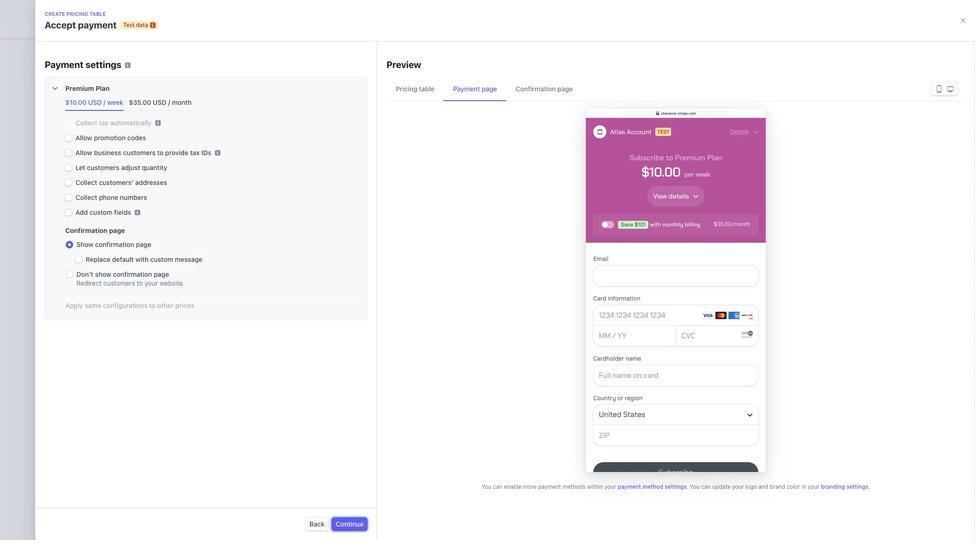 Task type: describe. For each thing, give the bounding box(es) containing it.
payment page button
[[444, 77, 507, 101]]

0 vertical spatial customers
[[123, 149, 156, 157]]

your inside don't show confirmation page redirect customers to your website.
[[145, 279, 158, 287]]

page inside payment page 'button'
[[482, 85, 497, 93]]

replace default with custom message
[[86, 256, 203, 264]]

methods
[[563, 484, 586, 491]]

collect tax automatically
[[76, 119, 152, 127]]

pricing table button
[[387, 77, 444, 101]]

0 horizontal spatial tax
[[99, 119, 109, 127]]

replace
[[86, 256, 110, 264]]

premium
[[65, 84, 94, 92]]

1 vertical spatial customers
[[87, 164, 120, 172]]

quantity
[[142, 164, 167, 172]]

redirect
[[77, 279, 102, 287]]

update
[[713, 484, 731, 491]]

back
[[310, 521, 325, 529]]

on
[[545, 229, 553, 237]]

test
[[123, 21, 135, 28]]

create for create a branded, responsive pricing table to embed on your website.
[[385, 229, 405, 237]]

confirmation page button
[[507, 77, 583, 101]]

payment for payment page
[[453, 85, 480, 93]]

create pricing table
[[45, 11, 106, 17]]

1 vertical spatial confirmation
[[65, 227, 108, 235]]

premium plan
[[65, 84, 110, 92]]

show
[[77, 241, 93, 249]]

/ for week
[[104, 98, 106, 106]]

tab list containing pricing table
[[387, 77, 966, 101]]

collect for collect customers' addresses
[[76, 179, 97, 187]]

test data
[[475, 40, 501, 45]]

continue
[[336, 521, 364, 529]]

collect for collect tax automatically
[[76, 119, 97, 127]]

test
[[475, 40, 487, 45]]

0 horizontal spatial payment
[[78, 20, 117, 30]]

allow promotion codes
[[76, 134, 146, 142]]

add custom fields
[[76, 209, 131, 216]]

/ for month
[[168, 98, 170, 106]]

table inside button
[[419, 85, 435, 93]]

$10.00
[[65, 98, 86, 106]]

let customers adjust quantity
[[76, 164, 167, 172]]

premium plan button
[[52, 84, 360, 94]]

1 vertical spatial tax
[[190, 149, 200, 157]]

adjust
[[121, 164, 140, 172]]

business
[[94, 149, 121, 157]]

default
[[112, 256, 134, 264]]

data
[[488, 40, 501, 45]]

to for create a branded, responsive pricing table to embed on your website.
[[515, 229, 521, 237]]

preview
[[387, 59, 422, 70]]

$10.00 usd / week
[[65, 98, 123, 106]]

prices for product premium plan tab list
[[62, 94, 360, 111]]

automatically
[[110, 119, 152, 127]]

your left logo
[[733, 484, 744, 491]]

enable
[[504, 484, 522, 491]]

week
[[107, 98, 123, 106]]

let
[[76, 164, 85, 172]]

in
[[802, 484, 807, 491]]

website. inside create a branded, responsive pricing table to embed on your website.
[[385, 239, 410, 247]]

with
[[136, 256, 149, 264]]

payment for payment settings
[[45, 59, 84, 70]]

payment page
[[453, 85, 497, 93]]

1 can from the left
[[493, 484, 503, 491]]

1 horizontal spatial payment
[[539, 484, 561, 491]]

checkout.stripe.com
[[661, 111, 697, 115]]

accept
[[45, 20, 76, 30]]

allow business customers to provide tax ids
[[76, 149, 211, 157]]

within
[[588, 484, 603, 491]]

codes
[[127, 134, 146, 142]]



Task type: vqa. For each thing, say whether or not it's contained in the screenshot.
"Fraud Prevention" link
no



Task type: locate. For each thing, give the bounding box(es) containing it.
payment left method
[[618, 484, 642, 491]]

confirmation
[[516, 85, 556, 93], [65, 227, 108, 235]]

1 vertical spatial table
[[419, 85, 435, 93]]

0 vertical spatial payment
[[45, 59, 84, 70]]

0 horizontal spatial payment
[[45, 59, 84, 70]]

payment right the more
[[539, 484, 561, 491]]

tax up promotion in the top of the page
[[99, 119, 109, 127]]

0 vertical spatial confirmation page
[[516, 85, 573, 93]]

usd down the premium plan
[[88, 98, 102, 106]]

0 vertical spatial to
[[157, 149, 164, 157]]

color
[[787, 484, 801, 491]]

1 collect from the top
[[76, 119, 97, 127]]

your right within
[[605, 484, 617, 491]]

continue button
[[332, 518, 368, 531]]

$10.00 usd / week button
[[62, 94, 129, 111]]

1 vertical spatial pricing
[[476, 229, 496, 237]]

accept payment
[[45, 20, 117, 30]]

settings
[[86, 59, 121, 70], [665, 484, 687, 491], [847, 484, 869, 491]]

pricing
[[396, 85, 418, 93]]

0 horizontal spatial custom
[[90, 209, 113, 216]]

0 horizontal spatial to
[[137, 279, 143, 287]]

2 horizontal spatial payment
[[618, 484, 642, 491]]

table up accept payment
[[90, 11, 106, 17]]

website.
[[385, 239, 410, 247], [160, 279, 185, 287]]

and
[[759, 484, 769, 491]]

custom
[[90, 209, 113, 216], [150, 256, 173, 264]]

payment
[[78, 20, 117, 30], [539, 484, 561, 491], [618, 484, 642, 491]]

tax
[[99, 119, 109, 127], [190, 149, 200, 157]]

show confirmation page
[[77, 241, 151, 249]]

collect
[[76, 119, 97, 127], [76, 179, 97, 187], [76, 194, 97, 202]]

customers down business
[[87, 164, 120, 172]]

page
[[482, 85, 497, 93], [558, 85, 573, 93], [109, 227, 125, 235], [136, 241, 151, 249], [154, 271, 169, 278]]

confirmation
[[95, 241, 134, 249], [113, 271, 152, 278]]

confirmation inside don't show confirmation page redirect customers to your website.
[[113, 271, 152, 278]]

page inside confirmation page button
[[558, 85, 573, 93]]

collect up add
[[76, 194, 97, 202]]

$35.00 usd / month button
[[125, 94, 197, 111]]

1 . from the left
[[687, 484, 689, 491]]

logo
[[746, 484, 757, 491]]

1 usd from the left
[[88, 98, 102, 106]]

confirmation up "default"
[[95, 241, 134, 249]]

0 horizontal spatial confirmation
[[65, 227, 108, 235]]

0 vertical spatial collect
[[76, 119, 97, 127]]

create up accept on the left of the page
[[45, 11, 65, 17]]

1 horizontal spatial confirmation
[[516, 85, 556, 93]]

table
[[90, 11, 106, 17], [419, 85, 435, 93], [498, 229, 513, 237]]

$35.00
[[129, 98, 151, 106]]

show
[[95, 271, 111, 278]]

confirmation down the with
[[113, 271, 152, 278]]

allow for allow business customers to provide tax ids
[[76, 149, 92, 157]]

$35.00 usd / month
[[129, 98, 192, 106]]

1 horizontal spatial payment
[[453, 85, 480, 93]]

customers inside don't show confirmation page redirect customers to your website.
[[103, 279, 135, 287]]

1 horizontal spatial tax
[[190, 149, 200, 157]]

1 vertical spatial website.
[[160, 279, 185, 287]]

don't show confirmation page redirect customers to your website.
[[77, 271, 185, 287]]

don't
[[77, 271, 93, 278]]

back button
[[306, 518, 329, 531]]

tab list
[[387, 77, 966, 101]]

collect for collect phone numbers
[[76, 194, 97, 202]]

1 vertical spatial collect
[[76, 179, 97, 187]]

pricing table
[[396, 85, 435, 93]]

payment
[[45, 59, 84, 70], [453, 85, 480, 93]]

1 horizontal spatial /
[[168, 98, 170, 106]]

pricing inside create a branded, responsive pricing table to embed on your website.
[[476, 229, 496, 237]]

add
[[76, 209, 88, 216]]

collect down $10.00 usd / week
[[76, 119, 97, 127]]

2 you from the left
[[690, 484, 700, 491]]

addresses
[[135, 179, 167, 187]]

2 horizontal spatial table
[[498, 229, 513, 237]]

promotion
[[94, 134, 126, 142]]

can
[[493, 484, 503, 491], [702, 484, 711, 491]]

payment inside payment page 'button'
[[453, 85, 480, 93]]

your right on
[[555, 229, 568, 237]]

can left update
[[702, 484, 711, 491]]

1 horizontal spatial you
[[690, 484, 700, 491]]

confirmation inside button
[[516, 85, 556, 93]]

you can enable more payment methods within your payment method settings . you can update your logo and brand color in your branding settings .
[[482, 484, 871, 491]]

branded,
[[412, 229, 439, 237]]

usd for $10.00
[[88, 98, 102, 106]]

2 vertical spatial table
[[498, 229, 513, 237]]

pricing right responsive
[[476, 229, 496, 237]]

custom right the with
[[150, 256, 173, 264]]

1 horizontal spatial usd
[[153, 98, 167, 106]]

1 vertical spatial allow
[[76, 149, 92, 157]]

0 vertical spatial allow
[[76, 134, 92, 142]]

2 collect from the top
[[76, 179, 97, 187]]

2 horizontal spatial to
[[515, 229, 521, 237]]

1 vertical spatial create
[[385, 229, 405, 237]]

test data
[[123, 21, 148, 28]]

confirmation page inside button
[[516, 85, 573, 93]]

website. down a
[[385, 239, 410, 247]]

3 collect from the top
[[76, 194, 97, 202]]

method
[[643, 484, 664, 491]]

your down replace default with custom message
[[145, 279, 158, 287]]

create inside create a branded, responsive pricing table to embed on your website.
[[385, 229, 405, 237]]

provide
[[165, 149, 189, 157]]

1 / from the left
[[104, 98, 106, 106]]

customers'
[[99, 179, 134, 187]]

0 vertical spatial create
[[45, 11, 65, 17]]

to inside don't show confirmation page redirect customers to your website.
[[137, 279, 143, 287]]

customers
[[123, 149, 156, 157], [87, 164, 120, 172], [103, 279, 135, 287]]

more
[[524, 484, 537, 491]]

settings right method
[[665, 484, 687, 491]]

customers down codes
[[123, 149, 156, 157]]

0 horizontal spatial table
[[90, 11, 106, 17]]

website. inside don't show confirmation page redirect customers to your website.
[[160, 279, 185, 287]]

table left embed
[[498, 229, 513, 237]]

1 horizontal spatial can
[[702, 484, 711, 491]]

/ left week
[[104, 98, 106, 106]]

collect phone numbers
[[76, 194, 147, 202]]

1 horizontal spatial website.
[[385, 239, 410, 247]]

0 horizontal spatial you
[[482, 484, 492, 491]]

1 horizontal spatial custom
[[150, 256, 173, 264]]

branding
[[822, 484, 846, 491]]

1 vertical spatial confirmation
[[113, 271, 152, 278]]

payment settings
[[45, 59, 121, 70]]

message
[[175, 256, 203, 264]]

products
[[112, 52, 168, 67]]

payment method settings link
[[618, 484, 687, 491]]

0 horizontal spatial /
[[104, 98, 106, 106]]

1 vertical spatial payment
[[453, 85, 480, 93]]

0 vertical spatial website.
[[385, 239, 410, 247]]

2 vertical spatial collect
[[76, 194, 97, 202]]

.
[[687, 484, 689, 491], [869, 484, 871, 491]]

1 horizontal spatial to
[[157, 149, 164, 157]]

2 can from the left
[[702, 484, 711, 491]]

confirmation page
[[516, 85, 573, 93], [65, 227, 125, 235]]

2 vertical spatial to
[[137, 279, 143, 287]]

1 vertical spatial confirmation page
[[65, 227, 125, 235]]

numbers
[[120, 194, 147, 202]]

0 vertical spatial table
[[90, 11, 106, 17]]

your inside create a branded, responsive pricing table to embed on your website.
[[555, 229, 568, 237]]

month
[[172, 98, 192, 106]]

usd right $35.00
[[153, 98, 167, 106]]

allow up let
[[76, 149, 92, 157]]

1 allow from the top
[[76, 134, 92, 142]]

0 vertical spatial pricing
[[66, 11, 88, 17]]

table right pricing
[[419, 85, 435, 93]]

customers down 'show'
[[103, 279, 135, 287]]

table inside create a branded, responsive pricing table to embed on your website.
[[498, 229, 513, 237]]

1 you from the left
[[482, 484, 492, 491]]

0 horizontal spatial create
[[45, 11, 65, 17]]

1 horizontal spatial confirmation page
[[516, 85, 573, 93]]

settings up plan
[[86, 59, 121, 70]]

2 vertical spatial customers
[[103, 279, 135, 287]]

2 allow from the top
[[76, 149, 92, 157]]

/ left month
[[168, 98, 170, 106]]

create
[[45, 11, 65, 17], [385, 229, 405, 237]]

1 horizontal spatial settings
[[665, 484, 687, 491]]

your
[[555, 229, 568, 237], [145, 279, 158, 287], [605, 484, 617, 491], [733, 484, 744, 491], [808, 484, 820, 491]]

pricing up accept payment
[[66, 11, 88, 17]]

0 horizontal spatial can
[[493, 484, 503, 491]]

you
[[482, 484, 492, 491], [690, 484, 700, 491]]

collect down let
[[76, 179, 97, 187]]

your right in
[[808, 484, 820, 491]]

fields
[[114, 209, 131, 216]]

0 horizontal spatial pricing
[[66, 11, 88, 17]]

page inside don't show confirmation page redirect customers to your website.
[[154, 271, 169, 278]]

collect customers' addresses
[[76, 179, 167, 187]]

2 horizontal spatial settings
[[847, 484, 869, 491]]

a
[[407, 229, 411, 237]]

embed
[[523, 229, 544, 237]]

to down the with
[[137, 279, 143, 287]]

2 . from the left
[[869, 484, 871, 491]]

responsive
[[441, 229, 474, 237]]

0 horizontal spatial settings
[[86, 59, 121, 70]]

usd
[[88, 98, 102, 106], [153, 98, 167, 106]]

. left update
[[687, 484, 689, 491]]

2 / from the left
[[168, 98, 170, 106]]

to inside create a branded, responsive pricing table to embed on your website.
[[515, 229, 521, 237]]

to up quantity
[[157, 149, 164, 157]]

0 horizontal spatial website.
[[160, 279, 185, 287]]

1 horizontal spatial .
[[869, 484, 871, 491]]

allow left promotion in the top of the page
[[76, 134, 92, 142]]

allow for allow promotion codes
[[76, 134, 92, 142]]

data
[[136, 21, 148, 28]]

create left a
[[385, 229, 405, 237]]

0 vertical spatial custom
[[90, 209, 113, 216]]

you left update
[[690, 484, 700, 491]]

0 vertical spatial confirmation
[[516, 85, 556, 93]]

0 horizontal spatial .
[[687, 484, 689, 491]]

payment down create pricing table
[[78, 20, 117, 30]]

can left enable
[[493, 484, 503, 491]]

phone
[[99, 194, 118, 202]]

brand
[[770, 484, 786, 491]]

0 horizontal spatial usd
[[88, 98, 102, 106]]

1 horizontal spatial table
[[419, 85, 435, 93]]

0 horizontal spatial confirmation page
[[65, 227, 125, 235]]

to
[[157, 149, 164, 157], [515, 229, 521, 237], [137, 279, 143, 287]]

1 horizontal spatial pricing
[[476, 229, 496, 237]]

1 vertical spatial to
[[515, 229, 521, 237]]

pricing
[[66, 11, 88, 17], [476, 229, 496, 237]]

plan
[[96, 84, 110, 92]]

0 vertical spatial tax
[[99, 119, 109, 127]]

settings right the branding
[[847, 484, 869, 491]]

custom down phone
[[90, 209, 113, 216]]

1 vertical spatial custom
[[150, 256, 173, 264]]

you left enable
[[482, 484, 492, 491]]

branding settings link
[[822, 484, 869, 491]]

2 usd from the left
[[153, 98, 167, 106]]

. right the branding
[[869, 484, 871, 491]]

create for create pricing table
[[45, 11, 65, 17]]

tax left ids
[[190, 149, 200, 157]]

create a branded, responsive pricing table to embed on your website.
[[385, 229, 568, 247]]

to for don't show confirmation page redirect customers to your website.
[[137, 279, 143, 287]]

website. down the message
[[160, 279, 185, 287]]

usd for $35.00
[[153, 98, 167, 106]]

/
[[104, 98, 106, 106], [168, 98, 170, 106]]

1 horizontal spatial create
[[385, 229, 405, 237]]

to left embed
[[515, 229, 521, 237]]

0 vertical spatial confirmation
[[95, 241, 134, 249]]

ids
[[201, 149, 211, 157]]



